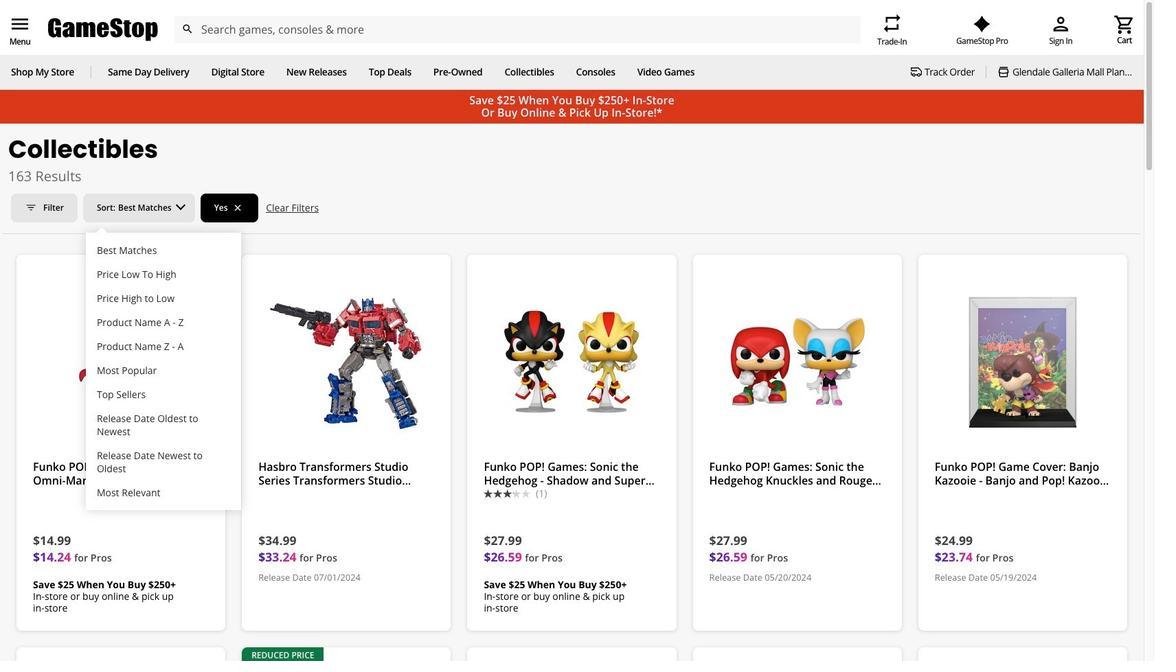 Task type: locate. For each thing, give the bounding box(es) containing it.
None search field
[[174, 16, 861, 43]]

gamestop pro icon image
[[974, 16, 991, 32]]

Search games, consoles & more search field
[[201, 16, 836, 43]]



Task type: describe. For each thing, give the bounding box(es) containing it.
gamestop image
[[48, 16, 158, 43]]



Task type: vqa. For each thing, say whether or not it's contained in the screenshot.
Search games, consoles & more search field
yes



